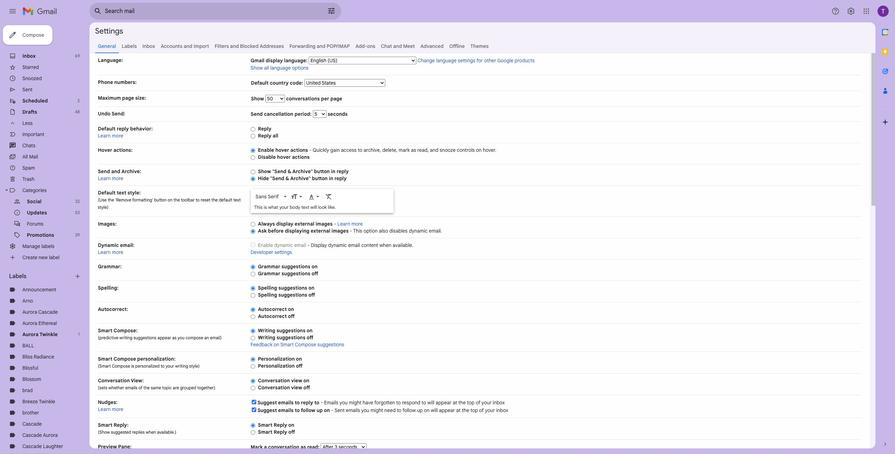 Task type: vqa. For each thing, say whether or not it's contained in the screenshot.


Task type: locate. For each thing, give the bounding box(es) containing it.
off for conversation view on
[[304, 384, 310, 391]]

0 horizontal spatial style)
[[98, 205, 108, 210]]

style) inside smart compose personalization: (smart compose is personalized to your writing style)
[[189, 363, 200, 369]]

formatting options toolbar
[[253, 190, 392, 203]]

and left import
[[184, 43, 193, 49]]

follow down conversation view off
[[301, 407, 316, 413]]

2 vertical spatial you
[[361, 407, 370, 413]]

addresses
[[260, 43, 284, 49]]

1 enable from the top
[[258, 147, 274, 153]]

1 vertical spatial writing
[[258, 334, 275, 341]]

change language settings for other google products link
[[418, 57, 535, 64]]

2 horizontal spatial as
[[411, 147, 416, 153]]

create
[[22, 254, 37, 261]]

conversation inside the conversation view: (sets whether emails of the same topic are grouped together)
[[98, 377, 130, 384]]

more inside send and archive: learn more
[[112, 175, 123, 182]]

Conversation view off radio
[[251, 385, 255, 391]]

2 grammar from the top
[[258, 270, 280, 277]]

snoozed
[[22, 75, 42, 82]]

cascade laughter
[[22, 443, 63, 450]]

1 horizontal spatial style)
[[189, 363, 200, 369]]

manage labels link
[[22, 243, 54, 249]]

this down sans
[[254, 204, 263, 210]]

all down the gmail
[[264, 65, 269, 71]]

all for show
[[264, 65, 269, 71]]

bliss radiance link
[[22, 354, 54, 360]]

default text style: (use the 'remove formatting' button on the toolbar to reset the default text style)
[[98, 190, 241, 210]]

inbox inside the labels navigation
[[22, 53, 36, 59]]

writing down compose:
[[119, 335, 132, 340]]

0 vertical spatial &
[[288, 168, 291, 175]]

archive" down show "send & archive" button in reply
[[290, 175, 311, 182]]

and for meet
[[393, 43, 402, 49]]

hover.
[[483, 147, 497, 153]]

this is what your body text will look like.
[[254, 204, 336, 210]]

'remove
[[115, 197, 131, 203]]

1 horizontal spatial when
[[380, 242, 392, 248]]

dynamic left email.
[[409, 228, 428, 234]]

view:
[[131, 377, 144, 384]]

smart inside the smart compose: (predictive writing suggestions appear as you compose an email)
[[98, 327, 112, 334]]

default reply behavior: learn more
[[98, 126, 153, 139]]

compose
[[22, 32, 44, 38], [295, 341, 316, 348], [114, 356, 136, 362], [112, 363, 130, 369]]

aurora up aurora twinkle 'link'
[[22, 320, 37, 326]]

0 vertical spatial sent
[[22, 86, 33, 93]]

google
[[498, 57, 514, 64]]

1 vertical spatial inbox link
[[22, 53, 36, 59]]

as left compose
[[172, 335, 177, 340]]

1 vertical spatial labels
[[9, 273, 26, 280]]

0 vertical spatial default
[[251, 80, 269, 86]]

writing suggestions on
[[258, 327, 313, 334]]

1 writing from the top
[[258, 327, 275, 334]]

suggestions for grammar suggestions off
[[282, 270, 311, 277]]

disables
[[389, 228, 408, 234]]

autocorrect on
[[258, 306, 294, 312]]

inbox link right labels link
[[142, 43, 155, 49]]

labels right general
[[122, 43, 137, 49]]

1 vertical spatial actions
[[292, 154, 310, 160]]

is left personalized
[[131, 363, 134, 369]]

might down suggest emails to reply to - emails you might have forgotten to respond to will appear at the top of your inbox
[[371, 407, 383, 413]]

send cancellation period:
[[251, 111, 313, 117]]

1 vertical spatial enable
[[258, 242, 273, 248]]

you for emails
[[340, 399, 348, 406]]

learn more link for send and archive:
[[98, 175, 123, 182]]

less button
[[0, 118, 84, 129]]

page right per
[[331, 96, 342, 102]]

in down gain
[[331, 168, 336, 175]]

is inside smart compose personalization: (smart compose is personalized to your writing style)
[[131, 363, 134, 369]]

accounts and import link
[[161, 43, 209, 49]]

labels
[[122, 43, 137, 49], [9, 273, 26, 280]]

language
[[436, 57, 457, 64], [270, 65, 291, 71]]

in for hide "send & archive" button in reply
[[329, 175, 333, 182]]

send and archive: learn more
[[98, 168, 141, 182]]

important
[[22, 131, 44, 137]]

for
[[477, 57, 483, 64]]

smart for smart reply off
[[258, 429, 273, 435]]

actions up show "send & archive" button in reply
[[292, 154, 310, 160]]

as left read:
[[301, 444, 306, 450]]

and right the chat
[[393, 43, 402, 49]]

1 vertical spatial "send
[[270, 175, 284, 182]]

1 vertical spatial &
[[286, 175, 289, 182]]

personalization up personalization off
[[258, 356, 295, 362]]

1 up from the left
[[317, 407, 323, 413]]

0 horizontal spatial labels
[[9, 273, 26, 280]]

conversation view: (sets whether emails of the same topic are grouped together)
[[98, 377, 215, 390]]

learn more link for nudges:
[[98, 406, 123, 412]]

when
[[380, 242, 392, 248], [146, 430, 156, 435]]

Show "Send & Archive" button in reply radio
[[251, 169, 255, 174]]

off down grammar suggestions on
[[312, 270, 318, 277]]

enable inside the enable dynamic email - display dynamic email content when available. developer settings
[[258, 242, 273, 248]]

emails up smart reply on
[[278, 407, 294, 413]]

aurora ethereal link
[[22, 320, 57, 326]]

0 horizontal spatial page
[[122, 95, 134, 101]]

create new label link
[[22, 254, 60, 261]]

1 horizontal spatial as
[[301, 444, 306, 450]]

learn more link for dynamic email:
[[98, 249, 123, 255]]

writing up feedback
[[258, 334, 275, 341]]

spelling right spelling suggestions off radio
[[258, 292, 277, 298]]

categories link
[[22, 187, 47, 193]]

0 vertical spatial when
[[380, 242, 392, 248]]

display for always
[[276, 221, 294, 227]]

twinkle for breeze twinkle
[[39, 398, 55, 405]]

2 vertical spatial of
[[479, 407, 484, 413]]

settings left the for
[[458, 57, 476, 64]]

spam link
[[22, 165, 35, 171]]

None checkbox
[[252, 400, 256, 404]]

reply up reply all
[[258, 126, 272, 132]]

learn up 'hover' on the top left of page
[[98, 133, 111, 139]]

writing up are at the left
[[175, 363, 188, 369]]

support image
[[832, 7, 840, 15]]

blissful link
[[22, 365, 38, 371]]

0 vertical spatial appear
[[158, 335, 171, 340]]

suggest for suggest emails to reply to - emails you might have forgotten to respond to will appear at the top of your inbox
[[258, 399, 277, 406]]

cascade down brother link
[[22, 421, 42, 427]]

2 vertical spatial default
[[98, 190, 116, 196]]

more down archive:
[[112, 175, 123, 182]]

off down conversation view on
[[304, 384, 310, 391]]

bliss
[[22, 354, 33, 360]]

labels inside navigation
[[9, 273, 26, 280]]

button inside default text style: (use the 'remove formatting' button on the toolbar to reset the default text style)
[[154, 197, 167, 203]]

2 vertical spatial show
[[258, 168, 271, 175]]

1 vertical spatial all
[[273, 133, 278, 139]]

- left emails
[[321, 399, 323, 406]]

grammar suggestions off
[[258, 270, 318, 277]]

suggest up smart reply on
[[258, 407, 277, 413]]

autocorrect for autocorrect off
[[258, 313, 287, 319]]

1 horizontal spatial settings
[[458, 57, 476, 64]]

0 vertical spatial grammar
[[258, 263, 280, 270]]

default down "undo"
[[98, 126, 116, 132]]

aurora for aurora twinkle
[[22, 331, 38, 338]]

learn down dynamic
[[98, 249, 111, 255]]

dynamic up the developer settings link
[[274, 242, 293, 248]]

images:
[[98, 221, 117, 227]]

show for show "send & archive" button in reply
[[258, 168, 271, 175]]

suggest down conversation view off
[[258, 399, 277, 406]]

2 vertical spatial button
[[154, 197, 167, 203]]

0 vertical spatial show
[[251, 65, 263, 71]]

cascade down cascade aurora
[[22, 443, 42, 450]]

None search field
[[90, 3, 341, 20]]

default inside default text style: (use the 'remove formatting' button on the toolbar to reset the default text style)
[[98, 190, 116, 196]]

0 vertical spatial send
[[251, 111, 263, 117]]

1 vertical spatial button
[[312, 175, 328, 182]]

send for send and archive: learn more
[[98, 168, 110, 175]]

writing for writing suggestions off
[[258, 334, 275, 341]]

images
[[316, 221, 333, 227], [332, 228, 349, 234]]

"send for show
[[272, 168, 287, 175]]

breeze
[[22, 398, 38, 405]]

0 vertical spatial actions
[[291, 147, 308, 153]]

1 horizontal spatial sent
[[335, 407, 345, 413]]

when down also
[[380, 242, 392, 248]]

add-
[[356, 43, 367, 49]]

default for default country code:
[[251, 80, 269, 86]]

0 vertical spatial is
[[264, 204, 267, 210]]

Spelling suggestions on radio
[[251, 286, 255, 291]]

reply left emails
[[301, 399, 313, 406]]

actions up disable hover actions
[[291, 147, 308, 153]]

1 autocorrect from the top
[[258, 306, 287, 312]]

this left option on the left bottom of page
[[353, 228, 362, 234]]

learn more link for default reply behavior:
[[98, 133, 123, 139]]

1 vertical spatial suggest
[[258, 407, 277, 413]]

0 horizontal spatial email
[[294, 242, 306, 248]]

sans
[[256, 194, 267, 200]]

learn more link down nudges:
[[98, 406, 123, 412]]

0 vertical spatial button
[[314, 168, 330, 175]]

Reply all radio
[[251, 134, 255, 139]]

as
[[411, 147, 416, 153], [172, 335, 177, 340], [301, 444, 306, 450]]

2 email from the left
[[348, 242, 360, 248]]

- up ask before displaying external images - this option also disables dynamic email. on the left
[[334, 221, 336, 227]]

conversation up conversation view off
[[258, 377, 290, 384]]

reply
[[117, 126, 129, 132], [337, 168, 349, 175], [335, 175, 347, 182], [301, 399, 313, 406]]

grammar for grammar suggestions off
[[258, 270, 280, 277]]

Conversation view on radio
[[251, 378, 255, 384]]

default country code:
[[251, 80, 305, 86]]

archive" for hide
[[290, 175, 311, 182]]

hover for enable
[[276, 147, 289, 153]]

aurora for aurora ethereal
[[22, 320, 37, 326]]

2 writing from the top
[[258, 334, 275, 341]]

in
[[331, 168, 336, 175], [329, 175, 333, 182]]

categories
[[22, 187, 47, 193]]

1 vertical spatial might
[[371, 407, 383, 413]]

smart
[[98, 327, 112, 334], [281, 341, 294, 348], [98, 356, 112, 362], [98, 422, 112, 428], [258, 422, 273, 428], [258, 429, 273, 435]]

archive" for show
[[293, 168, 313, 175]]

enable up disable in the top of the page
[[258, 147, 274, 153]]

smart down writing suggestions off
[[281, 341, 294, 348]]

available.
[[393, 242, 414, 248]]

suggest emails to reply to - emails you might have forgotten to respond to will appear at the top of your inbox
[[258, 399, 505, 406]]

conversation
[[268, 444, 299, 450]]

1 vertical spatial send
[[98, 168, 110, 175]]

and inside send and archive: learn more
[[111, 168, 120, 175]]

maximum
[[98, 95, 121, 101]]

suggest for suggest emails to follow up on - sent emails you might need to follow up on will appear at the top of your inbox
[[258, 407, 277, 413]]

1 vertical spatial style)
[[189, 363, 200, 369]]

images down 'look'
[[316, 221, 333, 227]]

0 vertical spatial writing
[[119, 335, 132, 340]]

default left country
[[251, 80, 269, 86]]

external up displaying
[[295, 221, 315, 227]]

and
[[184, 43, 193, 49], [230, 43, 239, 49], [317, 43, 326, 49], [393, 43, 402, 49], [430, 147, 439, 153], [111, 168, 120, 175]]

respond
[[402, 399, 421, 406]]

0 vertical spatial all
[[264, 65, 269, 71]]

default
[[251, 80, 269, 86], [98, 126, 116, 132], [98, 190, 116, 196]]

show down the default country code:
[[251, 96, 265, 102]]

2 enable from the top
[[258, 242, 273, 248]]

39
[[75, 232, 80, 238]]

aurora for aurora cascade
[[22, 309, 37, 315]]

search mail image
[[92, 5, 104, 17]]

1 vertical spatial writing
[[175, 363, 188, 369]]

1 vertical spatial inbox
[[496, 407, 509, 413]]

more inside "nudges: learn more"
[[112, 406, 123, 412]]

reply down 'access'
[[337, 168, 349, 175]]

less
[[22, 120, 33, 126]]

1 grammar from the top
[[258, 263, 280, 270]]

None checkbox
[[251, 242, 255, 247], [252, 408, 256, 412], [251, 242, 255, 247], [252, 408, 256, 412]]

0 vertical spatial settings
[[458, 57, 476, 64]]

0 vertical spatial in
[[331, 168, 336, 175]]

conversation view off
[[258, 384, 310, 391]]

all down cancellation
[[273, 133, 278, 139]]

sent down emails
[[335, 407, 345, 413]]

smart inside smart compose personalization: (smart compose is personalized to your writing style)
[[98, 356, 112, 362]]

learn up ask before displaying external images - this option also disables dynamic email. on the left
[[338, 221, 350, 227]]

send inside send and archive: learn more
[[98, 168, 110, 175]]

0 vertical spatial enable
[[258, 147, 274, 153]]

1 vertical spatial spelling
[[258, 292, 277, 298]]

Disable hover actions radio
[[251, 155, 255, 160]]

twinkle down ethereal
[[40, 331, 58, 338]]

appear inside the smart compose: (predictive writing suggestions appear as you compose an email)
[[158, 335, 171, 340]]

is left what
[[264, 204, 267, 210]]

emails
[[125, 385, 137, 390], [278, 399, 294, 406], [278, 407, 294, 413], [346, 407, 360, 413]]

enable up developer
[[258, 242, 273, 248]]

0 vertical spatial inbox link
[[142, 43, 155, 49]]

send up reply option
[[251, 111, 263, 117]]

1 vertical spatial is
[[131, 363, 134, 369]]

0 horizontal spatial is
[[131, 363, 134, 369]]

0 vertical spatial personalization
[[258, 356, 295, 362]]

0 horizontal spatial writing
[[119, 335, 132, 340]]

and left pop/imap
[[317, 43, 326, 49]]

personalization down personalization on on the bottom
[[258, 363, 295, 369]]

enable
[[258, 147, 274, 153], [258, 242, 273, 248]]

0 vertical spatial of
[[138, 385, 142, 390]]

forwarding and pop/imap
[[290, 43, 350, 49]]

images up the enable dynamic email - display dynamic email content when available. developer settings on the bottom of page
[[332, 228, 349, 234]]

reply:
[[114, 422, 129, 428]]

smart for smart reply: (show suggested replies when available.)
[[98, 422, 112, 428]]

labels for labels heading
[[9, 273, 26, 280]]

& for show
[[288, 168, 291, 175]]

compose:
[[114, 327, 138, 334]]

spelling for spelling suggestions on
[[258, 285, 277, 291]]

labels down create
[[9, 273, 26, 280]]

inbox for the left inbox link
[[22, 53, 36, 59]]

0 vertical spatial twinkle
[[40, 331, 58, 338]]

off for writing suggestions on
[[307, 334, 313, 341]]

more inside the dynamic email: learn more
[[112, 249, 123, 255]]

learn up the (use
[[98, 175, 111, 182]]

trash
[[22, 176, 35, 182]]

48
[[75, 109, 80, 114]]

&
[[288, 168, 291, 175], [286, 175, 289, 182]]

inbox right labels link
[[142, 43, 155, 49]]

1 vertical spatial grammar
[[258, 270, 280, 277]]

twinkle for aurora twinkle
[[40, 331, 58, 338]]

0 vertical spatial suggest
[[258, 399, 277, 406]]

1 vertical spatial show
[[251, 96, 265, 102]]

-
[[309, 147, 312, 153], [334, 221, 336, 227], [350, 228, 352, 234], [307, 242, 310, 248], [321, 399, 323, 406], [331, 407, 334, 413]]

0 vertical spatial hover
[[276, 147, 289, 153]]

2 view from the top
[[291, 384, 302, 391]]

off for grammar suggestions on
[[312, 270, 318, 277]]

off up mark a conversation as read:
[[289, 429, 295, 435]]

sans serif option
[[254, 193, 283, 200]]

1 vertical spatial archive"
[[290, 175, 311, 182]]

hide
[[258, 175, 269, 182]]

(show
[[98, 430, 110, 435]]

sent inside the labels navigation
[[22, 86, 33, 93]]

your inside smart compose personalization: (smart compose is personalized to your writing style)
[[166, 363, 174, 369]]

aurora up ball
[[22, 331, 38, 338]]

smart for smart compose personalization: (smart compose is personalized to your writing style)
[[98, 356, 112, 362]]

emails inside the conversation view: (sets whether emails of the same topic are grouped together)
[[125, 385, 137, 390]]

view up conversation view off
[[291, 377, 302, 384]]

0 vertical spatial view
[[291, 377, 302, 384]]

0 vertical spatial spelling
[[258, 285, 277, 291]]

you for as
[[178, 335, 185, 340]]

display up before
[[276, 221, 294, 227]]

1 horizontal spatial language
[[436, 57, 457, 64]]

0 vertical spatial you
[[178, 335, 185, 340]]

0 horizontal spatial settings
[[275, 249, 292, 255]]

1 suggest from the top
[[258, 399, 277, 406]]

might left have
[[349, 399, 362, 406]]

1 vertical spatial will
[[428, 399, 435, 406]]

1 personalization from the top
[[258, 356, 295, 362]]

hover right disable in the top of the page
[[277, 154, 291, 160]]

labels navigation
[[0, 22, 90, 454]]

suggestions for writing suggestions on
[[277, 327, 306, 334]]

1 horizontal spatial writing
[[175, 363, 188, 369]]

2 autocorrect from the top
[[258, 313, 287, 319]]

1 vertical spatial you
[[340, 399, 348, 406]]

gmail image
[[22, 4, 61, 18]]

you inside the smart compose: (predictive writing suggestions appear as you compose an email)
[[178, 335, 185, 340]]

1 spelling from the top
[[258, 285, 277, 291]]

when inside the enable dynamic email - display dynamic email content when available. developer settings
[[380, 242, 392, 248]]

1 view from the top
[[291, 377, 302, 384]]

sent link
[[22, 86, 33, 93]]

learn inside send and archive: learn more
[[98, 175, 111, 182]]

default inside "default reply behavior: learn more"
[[98, 126, 116, 132]]

& up hide "send & archive" button in reply
[[288, 168, 291, 175]]

0 vertical spatial style)
[[98, 205, 108, 210]]

send for send cancellation period:
[[251, 111, 263, 117]]

on inside default text style: (use the 'remove formatting' button on the toolbar to reset the default text style)
[[168, 197, 173, 203]]

1 follow from the left
[[301, 407, 316, 413]]

hover for disable
[[277, 154, 291, 160]]

1 vertical spatial default
[[98, 126, 116, 132]]

style)
[[98, 205, 108, 210], [189, 363, 200, 369]]

show up hide
[[258, 168, 271, 175]]

email.
[[429, 228, 442, 234]]

2 personalization from the top
[[258, 363, 295, 369]]

0 vertical spatial top
[[467, 399, 475, 406]]

off down spelling suggestions on at the bottom of the page
[[309, 292, 315, 298]]

Hide "Send & Archive" button in reply radio
[[251, 176, 255, 181]]

forgotten
[[375, 399, 395, 406]]

1 horizontal spatial send
[[251, 111, 263, 117]]

button down show "send & archive" button in reply
[[312, 175, 328, 182]]

and for archive:
[[111, 168, 120, 175]]

and right filters
[[230, 43, 239, 49]]

actions for enable
[[291, 147, 308, 153]]

0 vertical spatial archive"
[[293, 168, 313, 175]]

2 suggest from the top
[[258, 407, 277, 413]]

tab list
[[876, 22, 896, 429]]

0 horizontal spatial language
[[270, 65, 291, 71]]

aurora down arno "link"
[[22, 309, 37, 315]]

reply down send:
[[117, 126, 129, 132]]

writing right the writing suggestions on radio
[[258, 327, 275, 334]]

conversation down conversation view on
[[258, 384, 290, 391]]

brother link
[[22, 410, 39, 416]]

1 horizontal spatial you
[[340, 399, 348, 406]]

- left 'quickly'
[[309, 147, 312, 153]]

conversation for conversation view: (sets whether emails of the same topic are grouped together)
[[98, 377, 130, 384]]

inbox
[[493, 399, 505, 406], [496, 407, 509, 413]]

gmail display language:
[[251, 57, 308, 64]]

smart right smart reply on radio
[[258, 422, 273, 428]]

show
[[251, 65, 263, 71], [251, 96, 265, 102], [258, 168, 271, 175]]

0 vertical spatial "send
[[272, 168, 287, 175]]

1 horizontal spatial up
[[417, 407, 423, 413]]

1 horizontal spatial this
[[353, 228, 362, 234]]

show down the gmail
[[251, 65, 263, 71]]

"send down disable hover actions
[[272, 168, 287, 175]]

0 horizontal spatial sent
[[22, 86, 33, 93]]

view for off
[[291, 384, 302, 391]]

1 horizontal spatial inbox
[[142, 43, 155, 49]]

controls
[[457, 147, 475, 153]]

more down nudges:
[[112, 406, 123, 412]]

0 horizontal spatial follow
[[301, 407, 316, 413]]

2 up from the left
[[417, 407, 423, 413]]

conversation for conversation view on
[[258, 377, 290, 384]]

0 horizontal spatial text
[[117, 190, 126, 196]]

you left compose
[[178, 335, 185, 340]]

style) down the (use
[[98, 205, 108, 210]]

smart reply: (show suggested replies when available.)
[[98, 422, 176, 435]]

0 horizontal spatial as
[[172, 335, 177, 340]]

conversation for conversation view off
[[258, 384, 290, 391]]

top
[[467, 399, 475, 406], [471, 407, 478, 413]]

learn more link down dynamic
[[98, 249, 123, 255]]

chat and meet
[[381, 43, 415, 49]]

to
[[358, 147, 363, 153], [196, 197, 200, 203], [161, 363, 165, 369], [295, 399, 300, 406], [315, 399, 320, 406], [396, 399, 401, 406], [422, 399, 426, 406], [295, 407, 300, 413], [397, 407, 402, 413]]

(predictive
[[98, 335, 118, 340]]

learn down nudges:
[[98, 406, 111, 412]]

compose
[[186, 335, 203, 340]]

this
[[254, 204, 263, 210], [353, 228, 362, 234]]

2 spelling from the top
[[258, 292, 277, 298]]

0 horizontal spatial send
[[98, 168, 110, 175]]

enable hover actions - quickly gain access to archive, delete, mark as read, and snooze controls on hover.
[[258, 147, 497, 153]]

compose inside button
[[22, 32, 44, 38]]

forums
[[27, 221, 43, 227]]

and left archive:
[[111, 168, 120, 175]]

more down dynamic
[[112, 249, 123, 255]]

chats link
[[22, 142, 35, 149]]

Always display external images radio
[[251, 222, 255, 227]]

smart up (show
[[98, 422, 112, 428]]

0 vertical spatial display
[[266, 57, 283, 64]]

smart inside smart reply: (show suggested replies when available.)
[[98, 422, 112, 428]]

1 vertical spatial view
[[291, 384, 302, 391]]

smart up (predictive
[[98, 327, 112, 334]]

writing suggestions off
[[258, 334, 313, 341]]



Task type: describe. For each thing, give the bounding box(es) containing it.
aurora twinkle link
[[22, 331, 58, 338]]

chat
[[381, 43, 392, 49]]

code:
[[290, 80, 303, 86]]

- inside the enable dynamic email - display dynamic email content when available. developer settings
[[307, 242, 310, 248]]

to inside default text style: (use the 'remove formatting' button on the toolbar to reset the default text style)
[[196, 197, 200, 203]]

Smart Reply off radio
[[251, 430, 255, 435]]

reply up formatting options toolbar
[[335, 175, 347, 182]]

themes link
[[471, 43, 489, 49]]

starred link
[[22, 64, 39, 70]]

offline link
[[449, 43, 465, 49]]

enable for enable hover actions
[[258, 147, 274, 153]]

quickly
[[313, 147, 329, 153]]

smart reply off
[[258, 429, 295, 435]]

2
[[78, 98, 80, 103]]

settings
[[95, 26, 123, 36]]

offline
[[449, 43, 465, 49]]

send:
[[112, 111, 125, 117]]

in for show "send & archive" button in reply
[[331, 168, 336, 175]]

compose right (smart
[[112, 363, 130, 369]]

always
[[258, 221, 275, 227]]

view for on
[[291, 377, 302, 384]]

learn inside "nudges: learn more"
[[98, 406, 111, 412]]

off for smart reply on
[[289, 429, 295, 435]]

labels
[[41, 243, 54, 249]]

1
[[78, 332, 80, 337]]

Smart Reply on radio
[[251, 423, 255, 428]]

2 horizontal spatial text
[[302, 204, 309, 210]]

- left option on the left bottom of page
[[350, 228, 352, 234]]

brother
[[22, 410, 39, 416]]

0 vertical spatial will
[[311, 204, 317, 210]]

0 vertical spatial text
[[117, 190, 126, 196]]

0 horizontal spatial might
[[349, 399, 362, 406]]

Spelling suggestions off radio
[[251, 293, 255, 298]]

blossom
[[22, 376, 41, 382]]

spelling:
[[98, 285, 119, 291]]

suggestions for grammar suggestions on
[[282, 263, 311, 270]]

1 email from the left
[[294, 242, 306, 248]]

delete,
[[383, 147, 398, 153]]

suggestions for spelling suggestions on
[[279, 285, 307, 291]]

learn more link up ask before displaying external images - this option also disables dynamic email. on the left
[[338, 221, 363, 227]]

enable for enable dynamic email
[[258, 242, 273, 248]]

actions for disable
[[292, 154, 310, 160]]

add-ons
[[356, 43, 376, 49]]

2 vertical spatial as
[[301, 444, 306, 450]]

hide "send & archive" button in reply
[[258, 175, 347, 182]]

smart for smart compose: (predictive writing suggestions appear as you compose an email)
[[98, 327, 112, 334]]

personalization on
[[258, 356, 302, 362]]

bliss radiance
[[22, 354, 54, 360]]

settings image
[[847, 7, 856, 15]]

cascade aurora
[[22, 432, 58, 438]]

button for hide "send & archive" button in reply
[[312, 175, 328, 182]]

mark
[[399, 147, 410, 153]]

personalization for personalization off
[[258, 363, 295, 369]]

0 vertical spatial at
[[453, 399, 457, 406]]

emails down conversation view off
[[278, 399, 294, 406]]

writing for writing suggestions on
[[258, 327, 275, 334]]

suggested
[[111, 430, 131, 435]]

more inside "default reply behavior: learn more"
[[112, 133, 123, 139]]

conversations per page
[[285, 96, 342, 102]]

- down emails
[[331, 407, 334, 413]]

snooze
[[440, 147, 456, 153]]

remove formatting ‪(⌘\)‬ image
[[325, 193, 332, 200]]

suggestions inside the smart compose: (predictive writing suggestions appear as you compose an email)
[[134, 335, 157, 340]]

display for gmail
[[266, 57, 283, 64]]

grammar for grammar suggestions on
[[258, 263, 280, 270]]

when inside smart reply: (show suggested replies when available.)
[[146, 430, 156, 435]]

drafts
[[22, 109, 37, 115]]

ask before displaying external images - this option also disables dynamic email.
[[258, 228, 442, 234]]

Personalization off radio
[[251, 364, 255, 369]]

compose up personalized
[[114, 356, 136, 362]]

feedback
[[251, 341, 273, 348]]

Grammar suggestions on radio
[[251, 264, 255, 270]]

look
[[318, 204, 327, 210]]

Grammar suggestions off radio
[[251, 271, 255, 277]]

size:
[[135, 95, 146, 101]]

all mail link
[[22, 154, 38, 160]]

0 horizontal spatial inbox link
[[22, 53, 36, 59]]

scheduled link
[[22, 98, 48, 104]]

53
[[75, 210, 80, 215]]

change language settings for other google products
[[418, 57, 535, 64]]

Writing suggestions on radio
[[251, 328, 255, 334]]

serif
[[268, 194, 279, 200]]

learn inside "default reply behavior: learn more"
[[98, 133, 111, 139]]

forwarding and pop/imap link
[[290, 43, 350, 49]]

autocorrect:
[[98, 306, 128, 312]]

nudges:
[[98, 399, 118, 405]]

learn inside the dynamic email: learn more
[[98, 249, 111, 255]]

reply up the smart reply off
[[274, 422, 287, 428]]

writing inside smart compose personalization: (smart compose is personalized to your writing style)
[[175, 363, 188, 369]]

2 vertical spatial will
[[431, 407, 438, 413]]

writing inside the smart compose: (predictive writing suggestions appear as you compose an email)
[[119, 335, 132, 340]]

show "send & archive" button in reply
[[258, 168, 349, 175]]

off down personalization on on the bottom
[[296, 363, 303, 369]]

reply all
[[258, 133, 278, 139]]

and for blocked
[[230, 43, 239, 49]]

autocorrect for autocorrect on
[[258, 306, 287, 312]]

Enable hover actions radio
[[251, 148, 255, 153]]

brad link
[[22, 387, 33, 394]]

0 vertical spatial inbox
[[493, 399, 505, 406]]

show for show
[[251, 96, 265, 102]]

labels for labels link
[[122, 43, 137, 49]]

suggestions for writing suggestions off
[[277, 334, 306, 341]]

smart compose: (predictive writing suggestions appear as you compose an email)
[[98, 327, 222, 340]]

Autocorrect off radio
[[251, 314, 255, 319]]

are
[[173, 385, 179, 390]]

archive:
[[121, 168, 141, 175]]

forwarding
[[290, 43, 316, 49]]

labels heading
[[9, 273, 74, 280]]

main menu image
[[8, 7, 17, 15]]

inbox for rightmost inbox link
[[142, 43, 155, 49]]

button for show "send & archive" button in reply
[[314, 168, 330, 175]]

show for show all language options
[[251, 65, 263, 71]]

69
[[75, 53, 80, 58]]

language:
[[98, 57, 123, 63]]

topic
[[162, 385, 172, 390]]

as inside the smart compose: (predictive writing suggestions appear as you compose an email)
[[172, 335, 177, 340]]

the inside the conversation view: (sets whether emails of the same topic are grouped together)
[[144, 385, 150, 390]]

cascade for cascade laughter
[[22, 443, 42, 450]]

enable dynamic email - display dynamic email content when available. developer settings
[[251, 242, 414, 255]]

0 horizontal spatial dynamic
[[274, 242, 293, 248]]

more up ask before displaying external images - this option also disables dynamic email. on the left
[[352, 221, 363, 227]]

2 vertical spatial appear
[[439, 407, 455, 413]]

and for pop/imap
[[317, 43, 326, 49]]

spam
[[22, 165, 35, 171]]

2 follow from the left
[[403, 407, 416, 413]]

Writing suggestions off radio
[[251, 335, 255, 341]]

off for spelling suggestions on
[[309, 292, 315, 298]]

1 horizontal spatial is
[[264, 204, 267, 210]]

Reply radio
[[251, 127, 255, 132]]

& for hide
[[286, 175, 289, 182]]

aurora twinkle
[[22, 331, 58, 338]]

emails
[[324, 399, 339, 406]]

Autocorrect on radio
[[251, 307, 255, 312]]

1 vertical spatial images
[[332, 228, 349, 234]]

add-ons link
[[356, 43, 376, 49]]

"send for hide
[[270, 175, 284, 182]]

an
[[204, 335, 209, 340]]

cascade link
[[22, 421, 42, 427]]

smart for smart reply on
[[258, 422, 273, 428]]

1 vertical spatial appear
[[436, 399, 452, 406]]

cascade up ethereal
[[38, 309, 58, 315]]

1 vertical spatial top
[[471, 407, 478, 413]]

0 vertical spatial as
[[411, 147, 416, 153]]

conversations
[[286, 96, 320, 102]]

aurora ethereal
[[22, 320, 57, 326]]

default for default reply behavior: learn more
[[98, 126, 116, 132]]

Ask before displaying external images radio
[[251, 229, 255, 234]]

off up writing suggestions on
[[288, 313, 295, 319]]

all
[[22, 154, 28, 160]]

suggestions for spelling suggestions off
[[279, 292, 307, 298]]

toolbar
[[181, 197, 195, 203]]

mark
[[251, 444, 263, 450]]

smart compose personalization: (smart compose is personalized to your writing style)
[[98, 356, 200, 369]]

0 vertical spatial this
[[254, 204, 263, 210]]

1 horizontal spatial dynamic
[[328, 242, 347, 248]]

whether
[[108, 385, 124, 390]]

social
[[27, 198, 41, 205]]

chat and meet link
[[381, 43, 415, 49]]

labels link
[[122, 43, 137, 49]]

seconds
[[327, 111, 348, 117]]

cascade for cascade link
[[22, 421, 42, 427]]

style) inside default text style: (use the 'remove formatting' button on the toolbar to reset the default text style)
[[98, 205, 108, 210]]

Personalization on radio
[[251, 357, 255, 362]]

manage labels
[[22, 243, 54, 249]]

and right read,
[[430, 147, 439, 153]]

read:
[[307, 444, 320, 450]]

general link
[[98, 43, 116, 49]]

of inside the conversation view: (sets whether emails of the same topic are grouped together)
[[138, 385, 142, 390]]

all for reply
[[273, 133, 278, 139]]

hover
[[98, 147, 112, 153]]

personalization for personalization on
[[258, 356, 295, 362]]

(sets
[[98, 385, 107, 390]]

1 horizontal spatial inbox link
[[142, 43, 155, 49]]

reply right reply all radio
[[258, 133, 272, 139]]

(use
[[98, 197, 107, 203]]

Search mail text field
[[105, 8, 308, 15]]

blocked
[[240, 43, 259, 49]]

(smart
[[98, 363, 111, 369]]

emails down suggest emails to reply to - emails you might have forgotten to respond to will appear at the top of your inbox
[[346, 407, 360, 413]]

dynamic
[[98, 242, 119, 248]]

0 vertical spatial external
[[295, 221, 315, 227]]

1 vertical spatial language
[[270, 65, 291, 71]]

promotions link
[[27, 232, 54, 238]]

new
[[39, 254, 48, 261]]

default for default text style: (use the 'remove formatting' button on the toolbar to reset the default text style)
[[98, 190, 116, 196]]

gain
[[330, 147, 340, 153]]

2 horizontal spatial dynamic
[[409, 228, 428, 234]]

reply inside "default reply behavior: learn more"
[[117, 126, 129, 132]]

1 horizontal spatial text
[[234, 197, 241, 203]]

always display external images - learn more
[[258, 221, 363, 227]]

1 vertical spatial of
[[476, 399, 481, 406]]

1 horizontal spatial page
[[331, 96, 342, 102]]

compose down writing suggestions off
[[295, 341, 316, 348]]

reply down smart reply on
[[274, 429, 287, 435]]

what
[[268, 204, 278, 210]]

spelling for spelling suggestions off
[[258, 292, 277, 298]]

cascade for cascade aurora
[[22, 432, 42, 438]]

1 vertical spatial at
[[456, 407, 461, 413]]

advanced link
[[421, 43, 444, 49]]

1 vertical spatial external
[[311, 228, 330, 234]]

and for import
[[184, 43, 193, 49]]

advanced search options image
[[325, 4, 339, 18]]

like.
[[328, 204, 336, 210]]

settings inside the enable dynamic email - display dynamic email content when available. developer settings
[[275, 249, 292, 255]]

to inside smart compose personalization: (smart compose is personalized to your writing style)
[[161, 363, 165, 369]]

aurora up laughter
[[43, 432, 58, 438]]

drafts link
[[22, 109, 37, 115]]

0 vertical spatial images
[[316, 221, 333, 227]]

country
[[270, 80, 289, 86]]



